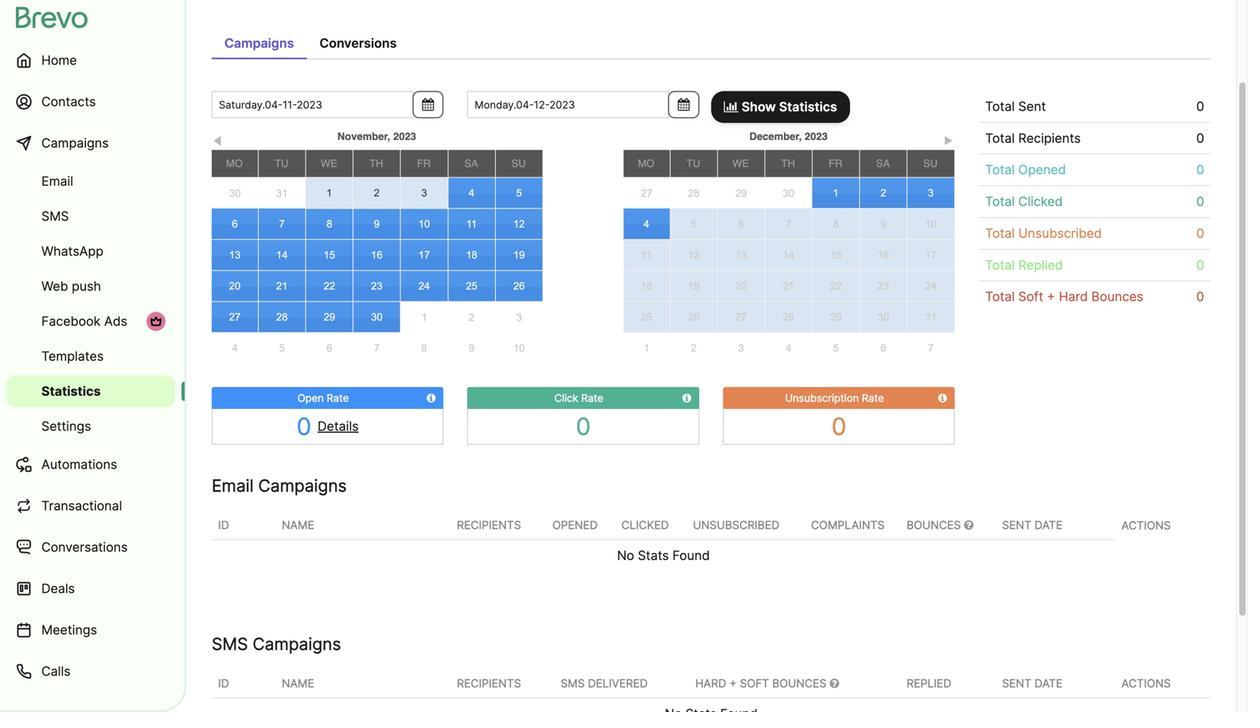 Task type: describe. For each thing, give the bounding box(es) containing it.
info circle image for open rate
[[427, 393, 436, 404]]

2 horizontal spatial 29 link
[[813, 302, 860, 332]]

we for 1
[[321, 158, 337, 170]]

0 horizontal spatial 9
[[374, 218, 380, 230]]

rate for open rate
[[327, 392, 349, 404]]

1 horizontal spatial 11 link
[[624, 240, 670, 270]]

calls
[[41, 664, 71, 680]]

click rate
[[555, 392, 604, 404]]

1 23 from the left
[[371, 280, 383, 292]]

automations
[[41, 457, 117, 473]]

facebook
[[41, 314, 101, 329]]

2 22 link from the left
[[813, 271, 860, 301]]

From text field
[[212, 91, 414, 118]]

sms for sms delivered
[[561, 677, 585, 691]]

sent
[[1019, 99, 1046, 114]]

1 20 link from the left
[[212, 271, 258, 301]]

0 vertical spatial 19 link
[[496, 240, 543, 270]]

10 for the middle 8 link
[[513, 342, 525, 354]]

0 horizontal spatial 12 link
[[496, 209, 543, 239]]

20 for 2nd "20" link from the left
[[736, 280, 747, 292]]

unsubscription rate
[[785, 392, 884, 404]]

calendar image for 'to' text box
[[678, 98, 690, 111]]

0 vertical spatial 31 link
[[258, 178, 306, 208]]

1 horizontal spatial +
[[1047, 289, 1056, 305]]

1 15 link from the left
[[306, 240, 353, 270]]

1 horizontal spatial 12 link
[[671, 240, 717, 270]]

1 horizontal spatial 8 link
[[401, 333, 448, 363]]

1 vertical spatial 31 link
[[908, 302, 954, 332]]

1 vertical spatial 31
[[925, 311, 937, 323]]

2 sent date from the top
[[1002, 677, 1063, 691]]

1 horizontal spatial unsubscribed
[[1019, 226, 1102, 241]]

2 14 link from the left
[[765, 240, 812, 270]]

27 link for 28 link to the left
[[212, 302, 258, 332]]

settings
[[41, 419, 91, 434]]

total opened
[[985, 162, 1066, 178]]

2 17 link from the left
[[908, 240, 954, 270]]

2 horizontal spatial 8
[[833, 218, 839, 230]]

found
[[673, 548, 710, 564]]

0 horizontal spatial statistics
[[41, 384, 101, 399]]

1 17 link from the left
[[401, 240, 448, 270]]

open
[[298, 392, 324, 404]]

total recipients
[[985, 130, 1081, 146]]

email link
[[6, 166, 175, 197]]

total sent
[[985, 99, 1046, 114]]

0 horizontal spatial 28
[[276, 311, 288, 323]]

0 vertical spatial recipients
[[1019, 130, 1081, 146]]

0 horizontal spatial 26 link
[[496, 271, 543, 301]]

27 link for the middle 28 link
[[624, 178, 670, 208]]

su for 5
[[512, 158, 526, 170]]

25 for the rightmost 25 link
[[641, 311, 652, 323]]

2 date from the top
[[1035, 677, 1063, 691]]

1 horizontal spatial clicked
[[1019, 194, 1063, 209]]

show statistics
[[739, 99, 837, 115]]

conversations link
[[6, 529, 175, 567]]

21 for 1st 21 link
[[276, 280, 288, 292]]

fr for 3
[[417, 158, 431, 170]]

21 for 1st 21 link from the right
[[783, 280, 795, 292]]

ads
[[104, 314, 127, 329]]

0 horizontal spatial 27
[[229, 311, 241, 323]]

0 horizontal spatial 31
[[276, 187, 288, 199]]

0 horizontal spatial 10
[[419, 218, 430, 230]]

whatsapp
[[41, 244, 104, 259]]

1 horizontal spatial 27
[[641, 187, 653, 199]]

home
[[41, 53, 77, 68]]

0 for total unsubscribed
[[1197, 226, 1205, 241]]

2 horizontal spatial 28 link
[[765, 302, 812, 332]]

email campaigns
[[212, 476, 347, 496]]

2 24 from the left
[[925, 280, 937, 292]]

we for 29
[[733, 158, 749, 170]]

0 for total replied
[[1197, 257, 1205, 273]]

push
[[72, 279, 101, 294]]

1 horizontal spatial hard
[[1059, 289, 1088, 305]]

email for email
[[41, 174, 73, 189]]

0 for total sent
[[1197, 99, 1205, 114]]

9 for the middle 8 link
[[469, 342, 475, 354]]

templates link
[[6, 341, 175, 373]]

2 24 link from the left
[[908, 271, 954, 301]]

0 horizontal spatial 10 link
[[401, 209, 448, 239]]

1 horizontal spatial 28
[[688, 187, 700, 199]]

info circle image for unsubscription rate
[[938, 393, 947, 404]]

tu for 28
[[687, 158, 700, 170]]

19 for top 19 link
[[513, 249, 525, 261]]

complaints
[[811, 519, 885, 532]]

facebook ads link
[[6, 306, 175, 338]]

december,
[[750, 131, 802, 143]]

2 23 from the left
[[878, 280, 889, 292]]

templates
[[41, 349, 104, 364]]

november,
[[337, 131, 390, 143]]

0 horizontal spatial hard
[[696, 677, 726, 691]]

1 date from the top
[[1035, 519, 1063, 532]]

transactional link
[[6, 487, 175, 525]]

0 vertical spatial 11 link
[[448, 209, 495, 239]]

open rate
[[298, 392, 349, 404]]

0 for total soft + hard bounces
[[1197, 289, 1205, 305]]

0 vertical spatial opened
[[1019, 162, 1066, 178]]

unsubscription
[[785, 392, 859, 404]]

2 sent from the top
[[1002, 677, 1032, 691]]

deals
[[41, 581, 75, 597]]

1 horizontal spatial 29
[[736, 187, 747, 199]]

conversions link
[[307, 27, 410, 59]]

0 horizontal spatial 29
[[324, 311, 335, 323]]

november, 2023 link
[[258, 127, 495, 146]]

total for total clicked
[[985, 194, 1015, 209]]

total clicked
[[985, 194, 1063, 209]]

10 for the right 8 link
[[925, 218, 937, 230]]

total unsubscribed
[[985, 226, 1102, 241]]

0 horizontal spatial 18 link
[[448, 240, 495, 270]]

1 horizontal spatial 28 link
[[670, 178, 718, 208]]

2 22 from the left
[[830, 280, 842, 292]]

0 horizontal spatial 9 link
[[354, 209, 400, 239]]

1 vertical spatial 12
[[688, 249, 700, 261]]

hard  + soft bounces
[[696, 677, 830, 691]]

1 vertical spatial +
[[730, 677, 737, 691]]

fr for 1
[[829, 158, 843, 170]]

2 horizontal spatial 29
[[830, 311, 842, 323]]

total replied
[[985, 257, 1063, 273]]

0 horizontal spatial replied
[[907, 677, 952, 691]]

stats
[[638, 548, 669, 564]]

0 vertical spatial 25 link
[[448, 271, 495, 301]]

2023 for november,
[[393, 131, 416, 143]]

bounces
[[772, 677, 827, 691]]

17 for 2nd 17 "link" from right
[[419, 249, 430, 261]]

sa for 4
[[464, 158, 478, 170]]

14 for 2nd 14 link from the left
[[783, 249, 795, 261]]

2 horizontal spatial 27
[[736, 311, 747, 323]]

2 21 link from the left
[[765, 271, 812, 301]]

To text field
[[468, 91, 669, 118]]

web push link
[[6, 271, 175, 303]]

su for 3
[[923, 158, 938, 170]]

2023 for december,
[[805, 131, 828, 143]]

1 vertical spatial clicked
[[622, 519, 669, 532]]

calendar image for the from text box
[[422, 98, 434, 111]]

sms delivered
[[561, 677, 648, 691]]

0 horizontal spatial campaigns link
[[6, 124, 175, 162]]

december, 2023 ▶
[[750, 131, 953, 147]]

26 for right 26 link
[[688, 311, 700, 323]]

conversations
[[41, 540, 128, 555]]

1 horizontal spatial 18 link
[[624, 271, 670, 301]]

meetings link
[[6, 611, 175, 650]]

sms campaigns
[[212, 634, 341, 654]]

deals link
[[6, 570, 175, 608]]

0 vertical spatial replied
[[1019, 257, 1063, 273]]

2 horizontal spatial 27 link
[[718, 302, 765, 332]]

1 vertical spatial opened
[[553, 519, 598, 532]]

total for total recipients
[[985, 130, 1015, 146]]

▶
[[944, 135, 953, 147]]

home link
[[6, 41, 175, 80]]

2 23 link from the left
[[860, 271, 907, 301]]

13 for 2nd '13' link from the right
[[229, 249, 241, 261]]

1 horizontal spatial 19 link
[[671, 271, 717, 301]]

18 for leftmost 18 link
[[466, 249, 478, 261]]

11 for right 11 "link"
[[641, 249, 652, 261]]

december, 2023 link
[[670, 127, 907, 146]]

29 link for the middle 28 link
[[718, 178, 765, 208]]

tu for 31
[[275, 158, 289, 170]]

0 details
[[297, 412, 359, 441]]

web push
[[41, 279, 101, 294]]

1 16 link from the left
[[354, 240, 400, 270]]

1 vertical spatial soft
[[740, 677, 769, 691]]

17 for 1st 17 "link" from the right
[[925, 249, 937, 261]]

web
[[41, 279, 68, 294]]



Task type: locate. For each thing, give the bounding box(es) containing it.
date
[[1035, 519, 1063, 532], [1035, 677, 1063, 691]]

id for sms campaigns
[[218, 677, 229, 691]]

unsubscribed
[[1019, 226, 1102, 241], [693, 519, 780, 532]]

5
[[516, 187, 522, 199], [691, 218, 697, 230], [279, 342, 285, 354], [833, 342, 839, 354]]

1 horizontal spatial 8
[[421, 342, 427, 354]]

18 for right 18 link
[[641, 280, 652, 292]]

1 vertical spatial sent
[[1002, 677, 1032, 691]]

1 horizontal spatial 17
[[925, 249, 937, 261]]

0 horizontal spatial 14 link
[[259, 240, 305, 270]]

1 vertical spatial bounces
[[907, 519, 964, 532]]

20
[[229, 280, 241, 292], [736, 280, 747, 292]]

0 horizontal spatial 28 link
[[259, 302, 305, 332]]

clicked
[[1019, 194, 1063, 209], [622, 519, 669, 532]]

31
[[276, 187, 288, 199], [925, 311, 937, 323]]

statistics down templates
[[41, 384, 101, 399]]

0 horizontal spatial 23
[[371, 280, 383, 292]]

show
[[742, 99, 776, 115]]

14 link
[[259, 240, 305, 270], [765, 240, 812, 270]]

0 for total recipients
[[1197, 130, 1205, 146]]

unsubscribed up found
[[693, 519, 780, 532]]

soft left bounces
[[740, 677, 769, 691]]

22 link
[[306, 271, 353, 301], [813, 271, 860, 301]]

0 horizontal spatial +
[[730, 677, 737, 691]]

1 info circle image from the left
[[427, 393, 436, 404]]

total for total replied
[[985, 257, 1015, 273]]

1 id from the top
[[218, 519, 229, 532]]

no
[[617, 548, 634, 564]]

0 horizontal spatial 26
[[513, 280, 525, 292]]

recipients for email campaigns
[[457, 519, 521, 532]]

2 20 link from the left
[[718, 271, 765, 301]]

10 link for "9" link for the middle 8 link
[[495, 333, 543, 363]]

1 horizontal spatial 21
[[783, 280, 795, 292]]

1 total from the top
[[985, 99, 1015, 114]]

1 16 from the left
[[371, 249, 383, 261]]

0 vertical spatial hard
[[1059, 289, 1088, 305]]

2 actions from the top
[[1122, 677, 1171, 691]]

th for 30
[[781, 158, 795, 170]]

fr down november, 2023 link
[[417, 158, 431, 170]]

mo for 30
[[226, 158, 243, 170]]

name
[[282, 519, 314, 532], [282, 677, 314, 691]]

◀
[[213, 135, 223, 147]]

1 horizontal spatial 26 link
[[671, 302, 717, 332]]

delivered
[[588, 677, 648, 691]]

2023 inside december, 2023 ▶
[[805, 131, 828, 143]]

2 horizontal spatial sms
[[561, 677, 585, 691]]

0 vertical spatial clicked
[[1019, 194, 1063, 209]]

11 for the topmost 11 "link"
[[466, 218, 477, 230]]

0 vertical spatial email
[[41, 174, 73, 189]]

transactional
[[41, 498, 122, 514]]

1 vertical spatial 26 link
[[671, 302, 717, 332]]

15 for first 15 link
[[324, 249, 335, 261]]

sms
[[41, 209, 69, 224], [212, 634, 248, 654], [561, 677, 585, 691]]

total down the total replied
[[985, 289, 1015, 305]]

contacts link
[[6, 83, 175, 121]]

1 horizontal spatial statistics
[[779, 99, 837, 115]]

20 link
[[212, 271, 258, 301], [718, 271, 765, 301]]

1 horizontal spatial fr
[[829, 158, 843, 170]]

18
[[466, 249, 478, 261], [641, 280, 652, 292]]

2 13 link from the left
[[718, 240, 765, 270]]

no stats found
[[617, 548, 710, 564]]

1 15 from the left
[[324, 249, 335, 261]]

1 24 link from the left
[[401, 271, 448, 301]]

rate
[[327, 392, 349, 404], [581, 392, 604, 404], [862, 392, 884, 404]]

id for email campaigns
[[218, 519, 229, 532]]

11 link
[[448, 209, 495, 239], [624, 240, 670, 270]]

2023 right december,
[[805, 131, 828, 143]]

0 horizontal spatial 20
[[229, 280, 241, 292]]

2 14 from the left
[[783, 249, 795, 261]]

9 for the right 8 link
[[881, 218, 887, 230]]

settings link
[[6, 411, 175, 443]]

rate for unsubscription rate
[[862, 392, 884, 404]]

1 calendar image from the left
[[422, 98, 434, 111]]

2 16 from the left
[[878, 249, 889, 261]]

1 horizontal spatial soft
[[1019, 289, 1044, 305]]

1 2023 from the left
[[393, 131, 416, 143]]

1 horizontal spatial we
[[733, 158, 749, 170]]

unsubscribed up the total replied
[[1019, 226, 1102, 241]]

1 horizontal spatial rate
[[581, 392, 604, 404]]

1 actions from the top
[[1122, 519, 1171, 533]]

1 fr from the left
[[417, 158, 431, 170]]

2 horizontal spatial rate
[[862, 392, 884, 404]]

sms link
[[6, 201, 175, 232]]

8 link
[[306, 209, 353, 239], [813, 209, 860, 239], [401, 333, 448, 363]]

1 mo from the left
[[226, 158, 243, 170]]

soft down the total replied
[[1019, 289, 1044, 305]]

26 link
[[496, 271, 543, 301], [671, 302, 717, 332]]

1 horizontal spatial 31 link
[[908, 302, 954, 332]]

total for total sent
[[985, 99, 1015, 114]]

total for total soft + hard bounces
[[985, 289, 1015, 305]]

0 horizontal spatial 24 link
[[401, 271, 448, 301]]

click
[[555, 392, 578, 404]]

18 link
[[448, 240, 495, 270], [624, 271, 670, 301]]

2 horizontal spatial 8 link
[[813, 209, 860, 239]]

1 13 link from the left
[[212, 240, 258, 270]]

1 vertical spatial sms
[[212, 634, 248, 654]]

email inside email link
[[41, 174, 73, 189]]

▶ link
[[943, 132, 955, 147]]

1 horizontal spatial 22
[[830, 280, 842, 292]]

0 horizontal spatial 15 link
[[306, 240, 353, 270]]

1 vertical spatial statistics
[[41, 384, 101, 399]]

2 th from the left
[[781, 158, 795, 170]]

total down total sent
[[985, 130, 1015, 146]]

whatsapp link
[[6, 236, 175, 268]]

0 vertical spatial 31
[[276, 187, 288, 199]]

1 vertical spatial 26
[[688, 311, 700, 323]]

name down sms campaigns on the left of the page
[[282, 677, 314, 691]]

7 link
[[259, 209, 305, 239], [765, 209, 812, 239], [353, 333, 401, 363], [907, 333, 955, 363]]

6 total from the top
[[985, 257, 1015, 273]]

th
[[370, 158, 383, 170], [781, 158, 795, 170]]

1 sent from the top
[[1002, 519, 1032, 532]]

statistics up december, 2023 link
[[779, 99, 837, 115]]

1 horizontal spatial 25 link
[[624, 302, 670, 332]]

1 horizontal spatial th
[[781, 158, 795, 170]]

1 vertical spatial name
[[282, 677, 314, 691]]

clicked up total unsubscribed
[[1019, 194, 1063, 209]]

2 total from the top
[[985, 130, 1015, 146]]

2023
[[393, 131, 416, 143], [805, 131, 828, 143]]

facebook ads
[[41, 314, 127, 329]]

1 vertical spatial 19
[[688, 280, 700, 292]]

2 calendar image from the left
[[678, 98, 690, 111]]

meetings
[[41, 623, 97, 638]]

0 for total clicked
[[1197, 194, 1205, 209]]

1 tu from the left
[[275, 158, 289, 170]]

28
[[688, 187, 700, 199], [276, 311, 288, 323], [783, 311, 795, 323]]

1 vertical spatial hard
[[696, 677, 726, 691]]

sms for sms
[[41, 209, 69, 224]]

9 link for the middle 8 link
[[448, 333, 495, 363]]

21
[[276, 280, 288, 292], [783, 280, 795, 292]]

30 link
[[212, 178, 258, 208], [765, 178, 812, 208], [354, 302, 400, 332], [860, 302, 907, 332]]

11
[[466, 218, 477, 230], [641, 249, 652, 261]]

rate right unsubscription
[[862, 392, 884, 404]]

info circle image
[[427, 393, 436, 404], [683, 393, 691, 404], [938, 393, 947, 404]]

+ left bounces
[[730, 677, 737, 691]]

2 15 link from the left
[[813, 240, 860, 270]]

19 link
[[496, 240, 543, 270], [671, 271, 717, 301]]

26
[[513, 280, 525, 292], [688, 311, 700, 323]]

2 20 from the left
[[736, 280, 747, 292]]

0 vertical spatial 11
[[466, 218, 477, 230]]

2 16 link from the left
[[860, 240, 907, 270]]

2 tu from the left
[[687, 158, 700, 170]]

2 sa from the left
[[876, 158, 890, 170]]

25 link
[[448, 271, 495, 301], [624, 302, 670, 332]]

22
[[324, 280, 335, 292], [830, 280, 842, 292]]

0 horizontal spatial 16
[[371, 249, 383, 261]]

2 vertical spatial sms
[[561, 677, 585, 691]]

1 21 link from the left
[[259, 271, 305, 301]]

recipients for sms campaigns
[[457, 677, 521, 691]]

3 total from the top
[[985, 162, 1015, 178]]

5 link
[[496, 178, 543, 208], [671, 209, 717, 239], [258, 333, 306, 363], [812, 333, 860, 363]]

1 horizontal spatial 15 link
[[813, 240, 860, 270]]

sms for sms campaigns
[[212, 634, 248, 654]]

0 horizontal spatial 8 link
[[306, 209, 353, 239]]

1 20 from the left
[[229, 280, 241, 292]]

13 link
[[212, 240, 258, 270], [718, 240, 765, 270]]

email for email campaigns
[[212, 476, 254, 496]]

total down total unsubscribed
[[985, 257, 1015, 273]]

2 21 from the left
[[783, 280, 795, 292]]

1 sent date from the top
[[1002, 519, 1063, 532]]

calendar image left bar chart icon
[[678, 98, 690, 111]]

total for total unsubscribed
[[985, 226, 1015, 241]]

9 link for the right 8 link
[[860, 209, 907, 239]]

bar chart image
[[724, 101, 739, 113]]

1 vertical spatial actions
[[1122, 677, 1171, 691]]

24 link
[[401, 271, 448, 301], [908, 271, 954, 301]]

total up total clicked
[[985, 162, 1015, 178]]

2 name from the top
[[282, 677, 314, 691]]

1 22 link from the left
[[306, 271, 353, 301]]

opened
[[1019, 162, 1066, 178], [553, 519, 598, 532]]

0 horizontal spatial 2023
[[393, 131, 416, 143]]

rate right open
[[327, 392, 349, 404]]

6
[[232, 218, 238, 230], [738, 218, 744, 230], [327, 342, 332, 354], [881, 342, 887, 354]]

29 link for 28 link to the left
[[306, 302, 353, 332]]

0 horizontal spatial 27 link
[[212, 302, 258, 332]]

1 22 from the left
[[324, 280, 335, 292]]

1 horizontal spatial 23
[[878, 280, 889, 292]]

name for sms campaigns
[[282, 677, 314, 691]]

1 14 link from the left
[[259, 240, 305, 270]]

12 link
[[496, 209, 543, 239], [671, 240, 717, 270]]

17
[[419, 249, 430, 261], [925, 249, 937, 261]]

◀ link
[[212, 132, 224, 147]]

1 horizontal spatial 16
[[878, 249, 889, 261]]

13 for 2nd '13' link from left
[[736, 249, 747, 261]]

0 vertical spatial id
[[218, 519, 229, 532]]

0 vertical spatial soft
[[1019, 289, 1044, 305]]

statistics inside button
[[779, 99, 837, 115]]

mo for 27
[[638, 158, 655, 170]]

+ down the total replied
[[1047, 289, 1056, 305]]

1 we from the left
[[321, 158, 337, 170]]

tu
[[275, 158, 289, 170], [687, 158, 700, 170]]

su
[[512, 158, 526, 170], [923, 158, 938, 170]]

1 vertical spatial unsubscribed
[[693, 519, 780, 532]]

15 link
[[306, 240, 353, 270], [813, 240, 860, 270]]

1 horizontal spatial su
[[923, 158, 938, 170]]

fr down december, 2023 ▶
[[829, 158, 843, 170]]

2 2023 from the left
[[805, 131, 828, 143]]

25 for 25 link to the top
[[466, 280, 478, 292]]

automations link
[[6, 446, 175, 484]]

sent
[[1002, 519, 1032, 532], [1002, 677, 1032, 691]]

2 fr from the left
[[829, 158, 843, 170]]

4 total from the top
[[985, 194, 1015, 209]]

1 vertical spatial 18 link
[[624, 271, 670, 301]]

2 13 from the left
[[736, 249, 747, 261]]

1 horizontal spatial 12
[[688, 249, 700, 261]]

0 vertical spatial name
[[282, 519, 314, 532]]

2 horizontal spatial 28
[[783, 311, 795, 323]]

2 info circle image from the left
[[683, 393, 691, 404]]

0 for total opened
[[1197, 162, 1205, 178]]

th for 2
[[370, 158, 383, 170]]

25
[[466, 280, 478, 292], [641, 311, 652, 323]]

rate for click rate
[[581, 392, 604, 404]]

0 horizontal spatial 19 link
[[496, 240, 543, 270]]

clicked up stats
[[622, 519, 669, 532]]

show statistics button
[[711, 91, 850, 123]]

2 id from the top
[[218, 677, 229, 691]]

0 vertical spatial bounces
[[1092, 289, 1144, 305]]

0 vertical spatial sent
[[1002, 519, 1032, 532]]

november, 2023
[[337, 131, 416, 143]]

1 24 from the left
[[419, 280, 430, 292]]

4 link
[[448, 178, 495, 208], [624, 209, 670, 239], [212, 333, 258, 363], [765, 333, 812, 363]]

campaigns link
[[212, 27, 307, 59], [6, 124, 175, 162]]

2 horizontal spatial 9
[[881, 218, 887, 230]]

0 horizontal spatial soft
[[740, 677, 769, 691]]

name down email campaigns
[[282, 519, 314, 532]]

1 horizontal spatial 11
[[641, 249, 652, 261]]

1 su from the left
[[512, 158, 526, 170]]

0 horizontal spatial 31 link
[[258, 178, 306, 208]]

0 vertical spatial 12
[[513, 218, 525, 230]]

10 link for "9" link related to the right 8 link
[[908, 209, 954, 239]]

total down the total opened
[[985, 194, 1015, 209]]

2023 right november,
[[393, 131, 416, 143]]

23 link
[[354, 271, 400, 301], [860, 271, 907, 301]]

0 vertical spatial 18 link
[[448, 240, 495, 270]]

5 total from the top
[[985, 226, 1015, 241]]

2 15 from the left
[[830, 249, 842, 261]]

1 vertical spatial 11
[[641, 249, 652, 261]]

details
[[318, 419, 359, 434]]

27
[[641, 187, 653, 199], [229, 311, 241, 323], [736, 311, 747, 323]]

6 link
[[212, 209, 258, 239], [718, 209, 765, 239], [306, 333, 353, 363], [860, 333, 907, 363]]

total for total opened
[[985, 162, 1015, 178]]

calendar image up november, 2023 link
[[422, 98, 434, 111]]

3 rate from the left
[[862, 392, 884, 404]]

0 horizontal spatial 19
[[513, 249, 525, 261]]

24
[[419, 280, 430, 292], [925, 280, 937, 292]]

20 for 1st "20" link from the left
[[229, 280, 241, 292]]

id
[[218, 519, 229, 532], [218, 677, 229, 691]]

2 mo from the left
[[638, 158, 655, 170]]

1 sa from the left
[[464, 158, 478, 170]]

0 horizontal spatial 8
[[327, 218, 332, 230]]

12
[[513, 218, 525, 230], [688, 249, 700, 261]]

1
[[326, 187, 332, 199], [833, 187, 839, 199], [422, 312, 427, 323], [644, 342, 650, 354]]

1 13 from the left
[[229, 249, 241, 261]]

2 we from the left
[[733, 158, 749, 170]]

1 horizontal spatial 22 link
[[813, 271, 860, 301]]

7 total from the top
[[985, 289, 1015, 305]]

1 name from the top
[[282, 519, 314, 532]]

sms inside sms link
[[41, 209, 69, 224]]

id down email campaigns
[[218, 519, 229, 532]]

29 link
[[718, 178, 765, 208], [306, 302, 353, 332], [813, 302, 860, 332]]

name for email campaigns
[[282, 519, 314, 532]]

14 for second 14 link from the right
[[276, 249, 288, 261]]

1 14 from the left
[[276, 249, 288, 261]]

we down november, 2023 link
[[321, 158, 337, 170]]

1 vertical spatial 11 link
[[624, 240, 670, 270]]

1 17 from the left
[[419, 249, 430, 261]]

total soft + hard bounces
[[985, 289, 1144, 305]]

th down december, 2023 link
[[781, 158, 795, 170]]

21 link
[[259, 271, 305, 301], [765, 271, 812, 301]]

conversions
[[320, 35, 397, 51]]

calls link
[[6, 653, 175, 691]]

19 for rightmost 19 link
[[688, 280, 700, 292]]

3 link
[[401, 178, 448, 208], [908, 178, 954, 208], [495, 302, 543, 333], [718, 333, 765, 363]]

calendar image
[[422, 98, 434, 111], [678, 98, 690, 111]]

th down november, 2023
[[370, 158, 383, 170]]

rate right click
[[581, 392, 604, 404]]

15 for 2nd 15 link from the left
[[830, 249, 842, 261]]

3 info circle image from the left
[[938, 393, 947, 404]]

1 horizontal spatial 2023
[[805, 131, 828, 143]]

info circle image for click rate
[[683, 393, 691, 404]]

1 vertical spatial 25
[[641, 311, 652, 323]]

1 horizontal spatial bounces
[[1092, 289, 1144, 305]]

2 17 from the left
[[925, 249, 937, 261]]

0 horizontal spatial 14
[[276, 249, 288, 261]]

total left sent
[[985, 99, 1015, 114]]

0 vertical spatial actions
[[1122, 519, 1171, 533]]

total down total clicked
[[985, 226, 1015, 241]]

2
[[374, 187, 380, 199], [881, 187, 887, 199], [469, 312, 475, 323], [691, 342, 697, 354]]

left___rvooi image
[[150, 315, 162, 328]]

statistics link
[[6, 376, 175, 408]]

0 horizontal spatial clicked
[[622, 519, 669, 532]]

3
[[421, 187, 427, 199], [928, 187, 934, 199], [516, 312, 522, 323], [738, 342, 744, 354]]

2 rate from the left
[[581, 392, 604, 404]]

email
[[41, 174, 73, 189], [212, 476, 254, 496]]

contacts
[[41, 94, 96, 109]]

30
[[229, 187, 241, 199], [783, 187, 795, 199], [371, 311, 383, 323], [878, 311, 889, 323]]

26 for the left 26 link
[[513, 280, 525, 292]]

1 rate from the left
[[327, 392, 349, 404]]

1 21 from the left
[[276, 280, 288, 292]]

actions
[[1122, 519, 1171, 533], [1122, 677, 1171, 691]]

1 horizontal spatial 26
[[688, 311, 700, 323]]

31 link
[[258, 178, 306, 208], [908, 302, 954, 332]]

1 23 link from the left
[[354, 271, 400, 301]]

0 horizontal spatial 13 link
[[212, 240, 258, 270]]

1 horizontal spatial 23 link
[[860, 271, 907, 301]]

0 vertical spatial campaigns link
[[212, 27, 307, 59]]

1 horizontal spatial info circle image
[[683, 393, 691, 404]]

we down december, 2023 link
[[733, 158, 749, 170]]

1 vertical spatial 19 link
[[671, 271, 717, 301]]

sa for 2
[[876, 158, 890, 170]]

id down sms campaigns on the left of the page
[[218, 677, 229, 691]]

0 horizontal spatial tu
[[275, 158, 289, 170]]

1 th from the left
[[370, 158, 383, 170]]

1 vertical spatial date
[[1035, 677, 1063, 691]]

28 link
[[670, 178, 718, 208], [259, 302, 305, 332], [765, 302, 812, 332]]

2 su from the left
[[923, 158, 938, 170]]



Task type: vqa. For each thing, say whether or not it's contained in the screenshot.
left "19" Link 19
yes



